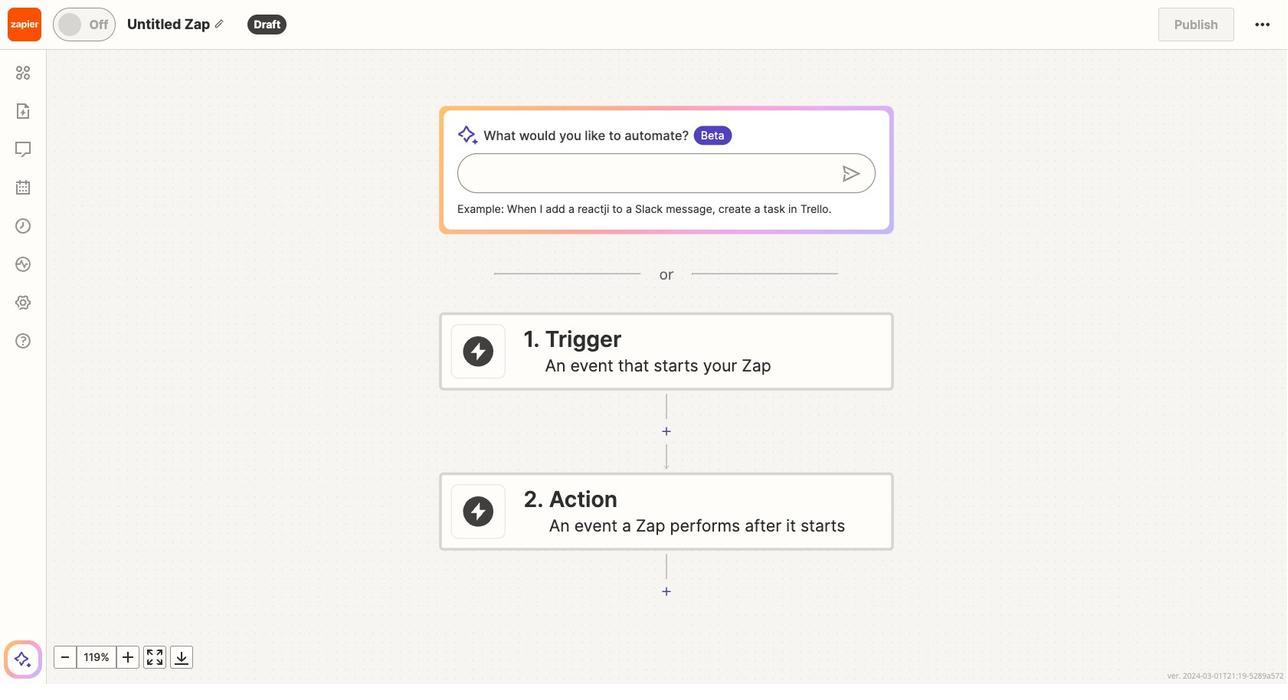 Task type: vqa. For each thing, say whether or not it's contained in the screenshot.
tarashultz49@gmail.com's Required
no



Task type: locate. For each thing, give the bounding box(es) containing it.
starts inside 1. trigger an event that starts your zap
[[654, 356, 699, 375]]

0 vertical spatial to
[[609, 128, 622, 143]]

task
[[764, 202, 786, 216]]

event inside 1. trigger an event that starts your zap
[[571, 356, 614, 375]]

119
[[84, 651, 101, 664]]

what
[[484, 128, 516, 143]]

1 vertical spatial an
[[549, 517, 570, 536]]

an inside 1. trigger an event that starts your zap
[[546, 356, 566, 375]]

an for trigger
[[546, 356, 566, 375]]

119 %
[[84, 651, 110, 664]]

what would you like to automate?
[[484, 128, 689, 143]]

action
[[549, 486, 618, 513]]

ver. 2024-03-01t21:19-5289a572
[[1168, 671, 1285, 682]]

create
[[719, 202, 752, 216]]

2 horizontal spatial zap
[[742, 356, 772, 375]]

a
[[569, 202, 575, 216], [626, 202, 632, 216], [755, 202, 761, 216], [622, 517, 632, 536]]

event down 'trigger'
[[571, 356, 614, 375]]

event for trigger
[[571, 356, 614, 375]]

starts right the 'that'
[[654, 356, 699, 375]]

publish button
[[1159, 8, 1235, 41]]

zap right "your"
[[742, 356, 772, 375]]

03-
[[1204, 671, 1215, 682]]

zap
[[184, 16, 210, 32], [742, 356, 772, 375], [636, 517, 666, 536]]

1 vertical spatial event
[[575, 517, 618, 536]]

your
[[704, 356, 738, 375]]

0 horizontal spatial zap
[[184, 16, 210, 32]]

None text field
[[459, 154, 834, 192]]

to
[[609, 128, 622, 143], [613, 202, 623, 216]]

1 vertical spatial starts
[[801, 517, 846, 536]]

event for action
[[575, 517, 618, 536]]

it
[[787, 517, 797, 536]]

1 horizontal spatial zap
[[636, 517, 666, 536]]

ver.
[[1168, 671, 1182, 682]]

you
[[560, 128, 582, 143]]

%
[[101, 651, 110, 664]]

event
[[571, 356, 614, 375], [575, 517, 618, 536]]

starts right "it" on the right
[[801, 517, 846, 536]]

zap left performs
[[636, 517, 666, 536]]

2.
[[524, 486, 544, 513]]

an inside the 2. action an event a zap performs after it starts
[[549, 517, 570, 536]]

an
[[546, 356, 566, 375], [549, 517, 570, 536]]

an down action on the bottom left
[[549, 517, 570, 536]]

performs
[[670, 517, 741, 536]]

event inside the 2. action an event a zap performs after it starts
[[575, 517, 618, 536]]

trello.
[[801, 202, 832, 216]]

1 vertical spatial zap
[[742, 356, 772, 375]]

publish
[[1175, 17, 1219, 32]]

i
[[540, 202, 543, 216]]

event down action on the bottom left
[[575, 517, 618, 536]]

example:
[[458, 202, 504, 216]]

untitled zap
[[127, 16, 210, 32]]

1 horizontal spatial starts
[[801, 517, 846, 536]]

zoom out image
[[56, 649, 74, 667]]

trigger
[[546, 326, 622, 353]]

to right reactji in the left of the page
[[613, 202, 623, 216]]

when
[[507, 202, 537, 216]]

0 vertical spatial event
[[571, 356, 614, 375]]

an down 'trigger'
[[546, 356, 566, 375]]

0 horizontal spatial starts
[[654, 356, 699, 375]]

to right 'like'
[[609, 128, 622, 143]]

1. trigger an event that starts your zap
[[524, 326, 772, 375]]

2 vertical spatial zap
[[636, 517, 666, 536]]

zap right untitled
[[184, 16, 210, 32]]

0 vertical spatial starts
[[654, 356, 699, 375]]

slack
[[635, 202, 663, 216]]

that
[[619, 356, 650, 375]]

0 vertical spatial an
[[546, 356, 566, 375]]

1 vertical spatial to
[[613, 202, 623, 216]]

starts
[[654, 356, 699, 375], [801, 517, 846, 536]]



Task type: describe. For each thing, give the bounding box(es) containing it.
like
[[585, 128, 606, 143]]

zap inside the 2. action an event a zap performs after it starts
[[636, 517, 666, 536]]

add
[[546, 202, 566, 216]]

editor sidebar element
[[4, 50, 42, 679]]

starts inside the 2. action an event a zap performs after it starts
[[801, 517, 846, 536]]

zoom level percentage element
[[77, 646, 117, 669]]

off
[[89, 17, 108, 32]]

export to image image
[[172, 649, 191, 667]]

or
[[660, 264, 674, 284]]

zap inside 1. trigger an event that starts your zap
[[742, 356, 772, 375]]

5289a572
[[1250, 671, 1285, 682]]

message,
[[666, 202, 716, 216]]

in
[[789, 202, 798, 216]]

fit to view image
[[146, 649, 164, 667]]

an for action
[[549, 517, 570, 536]]

01t21:19-
[[1215, 671, 1250, 682]]

zoom in image
[[119, 649, 137, 667]]

a inside the 2. action an event a zap performs after it starts
[[622, 517, 632, 536]]

after
[[745, 517, 782, 536]]

would
[[520, 128, 556, 143]]

1.
[[524, 326, 540, 353]]

example: when i add a reactji to a slack message, create a task in trello.
[[458, 202, 832, 216]]

untitled
[[127, 16, 181, 32]]

2024-
[[1184, 671, 1204, 682]]

beta
[[701, 128, 725, 142]]

draft
[[254, 18, 281, 31]]

reactji
[[578, 202, 610, 216]]

automate?
[[625, 128, 689, 143]]

0 vertical spatial zap
[[184, 16, 210, 32]]

2. action an event a zap performs after it starts
[[524, 486, 846, 536]]



